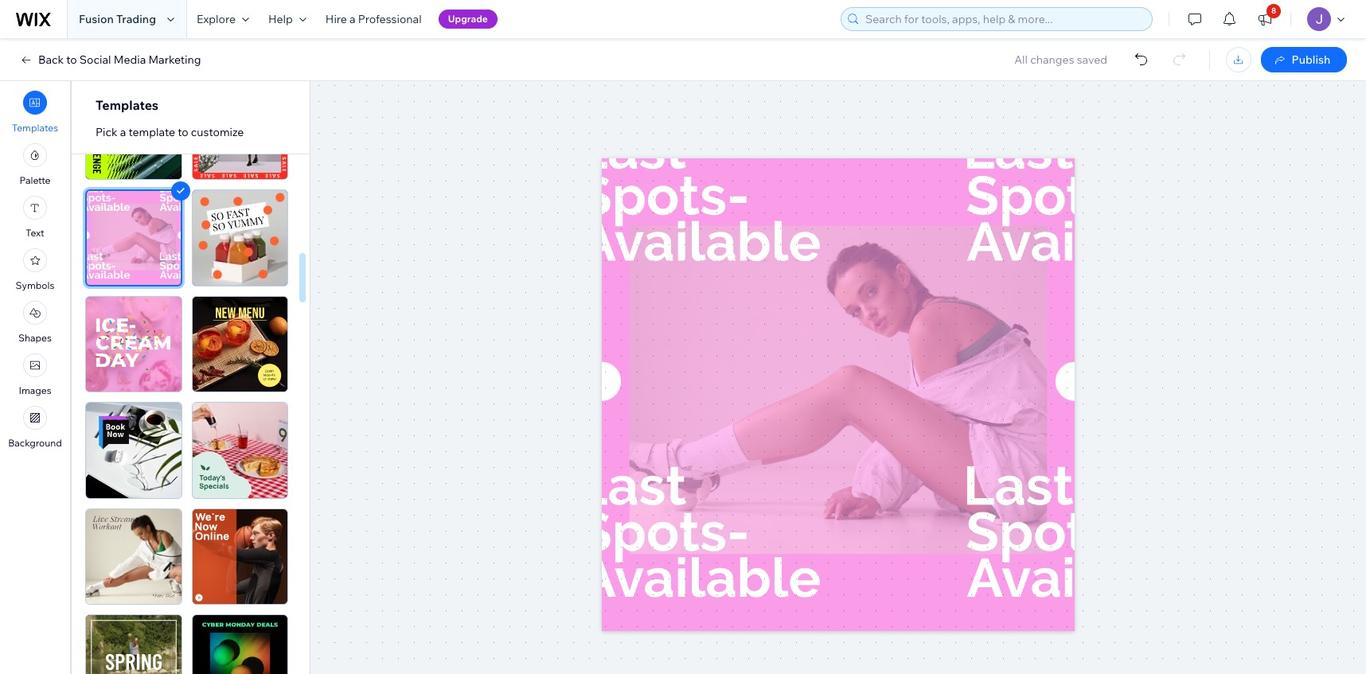 Task type: describe. For each thing, give the bounding box(es) containing it.
images button
[[19, 354, 51, 397]]

text
[[26, 227, 44, 239]]

symbols button
[[16, 248, 54, 291]]

back
[[38, 53, 64, 67]]

a for professional
[[350, 12, 356, 26]]

templates button
[[12, 91, 58, 134]]

marketing
[[148, 53, 201, 67]]

1 vertical spatial to
[[178, 125, 188, 139]]

help
[[268, 12, 293, 26]]

media
[[114, 53, 146, 67]]

customize
[[191, 125, 244, 139]]

professional
[[358, 12, 422, 26]]

upgrade
[[448, 13, 488, 25]]

8
[[1272, 6, 1277, 16]]

0 horizontal spatial to
[[66, 53, 77, 67]]

social
[[80, 53, 111, 67]]

symbols
[[16, 279, 54, 291]]

changes
[[1030, 53, 1074, 67]]

8 button
[[1248, 0, 1283, 38]]

background button
[[8, 406, 62, 449]]

palette
[[19, 174, 51, 186]]

saved
[[1077, 53, 1107, 67]]



Task type: locate. For each thing, give the bounding box(es) containing it.
templates up pick
[[96, 97, 158, 113]]

template
[[129, 125, 175, 139]]

0 horizontal spatial templates
[[12, 122, 58, 134]]

1 horizontal spatial templates
[[96, 97, 158, 113]]

0 vertical spatial to
[[66, 53, 77, 67]]

background
[[8, 437, 62, 449]]

templates up palette button
[[12, 122, 58, 134]]

1 vertical spatial templates
[[12, 122, 58, 134]]

a for template
[[120, 125, 126, 139]]

shapes
[[18, 332, 52, 344]]

to right template
[[178, 125, 188, 139]]

pick a template to customize
[[96, 125, 244, 139]]

1 horizontal spatial to
[[178, 125, 188, 139]]

publish button
[[1261, 47, 1347, 72]]

a right pick
[[120, 125, 126, 139]]

a right hire
[[350, 12, 356, 26]]

pick
[[96, 125, 117, 139]]

trading
[[116, 12, 156, 26]]

upgrade button
[[438, 10, 498, 29]]

to
[[66, 53, 77, 67], [178, 125, 188, 139]]

all changes saved
[[1015, 53, 1107, 67]]

shapes button
[[18, 301, 52, 344]]

a
[[350, 12, 356, 26], [120, 125, 126, 139]]

all
[[1015, 53, 1028, 67]]

1 vertical spatial a
[[120, 125, 126, 139]]

a inside 'link'
[[350, 12, 356, 26]]

1 horizontal spatial a
[[350, 12, 356, 26]]

images
[[19, 385, 51, 397]]

publish
[[1292, 53, 1331, 67]]

0 horizontal spatial a
[[120, 125, 126, 139]]

help button
[[259, 0, 316, 38]]

0 vertical spatial a
[[350, 12, 356, 26]]

Search for tools, apps, help & more... field
[[861, 8, 1147, 30]]

fusion
[[79, 12, 114, 26]]

fusion trading
[[79, 12, 156, 26]]

menu
[[0, 86, 70, 454]]

0 vertical spatial templates
[[96, 97, 158, 113]]

to right back
[[66, 53, 77, 67]]

hire
[[326, 12, 347, 26]]

menu containing templates
[[0, 86, 70, 454]]

text button
[[23, 196, 47, 239]]

hire a professional
[[326, 12, 422, 26]]

templates
[[96, 97, 158, 113], [12, 122, 58, 134]]

back to social media marketing button
[[19, 53, 201, 67]]

palette button
[[19, 143, 51, 186]]

explore
[[197, 12, 236, 26]]

back to social media marketing
[[38, 53, 201, 67]]

hire a professional link
[[316, 0, 431, 38]]



Task type: vqa. For each thing, say whether or not it's contained in the screenshot.
the automations to the right
no



